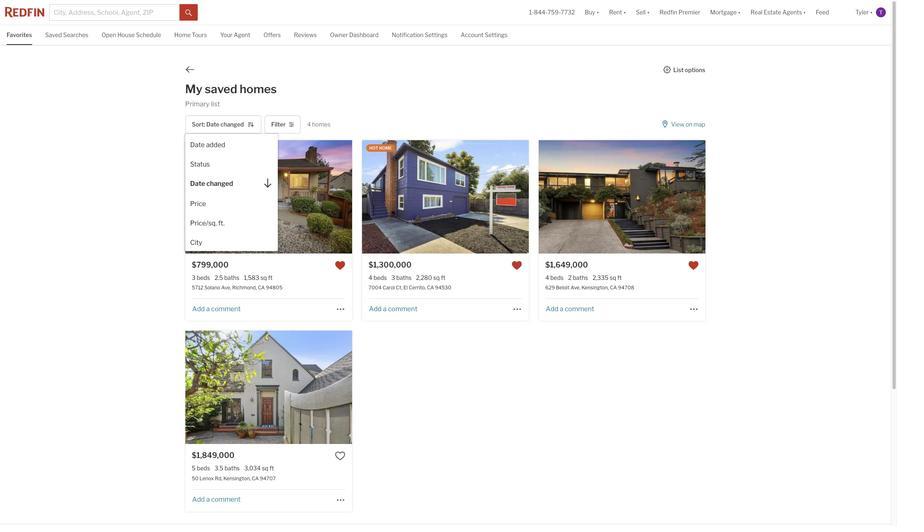 Task type: vqa. For each thing, say whether or not it's contained in the screenshot.
left /100
no



Task type: describe. For each thing, give the bounding box(es) containing it.
real estate agents ▾ button
[[746, 0, 811, 25]]

ca for $1,849,000
[[252, 476, 259, 482]]

beds for $1,649,000
[[551, 275, 564, 282]]

agents
[[783, 9, 802, 16]]

price
[[190, 200, 206, 208]]

3.5
[[215, 466, 223, 473]]

status button
[[185, 154, 278, 173]]

open
[[193, 146, 205, 151]]

cerrito,
[[409, 285, 426, 291]]

redfin premier
[[660, 9, 701, 16]]

view on map
[[671, 121, 706, 128]]

favorite button checkbox
[[512, 261, 522, 271]]

open
[[102, 31, 116, 38]]

ave, for $799,000
[[221, 285, 231, 291]]

1 photo of 50 lenox rd, kensington, ca 94707 image from the left
[[18, 331, 185, 445]]

2.5
[[215, 275, 223, 282]]

5712
[[192, 285, 203, 291]]

home tours
[[174, 31, 207, 38]]

1 photo of 629 beloit ave, kensington, ca 94708 image from the left
[[372, 141, 539, 254]]

baths for $1,649,000
[[573, 275, 588, 282]]

favorite button image for $1,649,000
[[689, 261, 699, 271]]

real estate agents ▾
[[751, 9, 806, 16]]

94708
[[618, 285, 634, 291]]

add for $799,000
[[192, 306, 205, 313]]

50 lenox rd, kensington, ca 94707
[[192, 476, 276, 482]]

2,335
[[593, 275, 609, 282]]

price/sq.
[[190, 220, 217, 228]]

favorites
[[7, 31, 32, 38]]

offers link
[[264, 25, 281, 44]]

sq for $1,300,000
[[433, 275, 440, 282]]

3 photo of 629 beloit ave, kensington, ca 94708 image from the left
[[706, 141, 873, 254]]

ca for $1,649,000
[[610, 285, 617, 291]]

ave, for $1,649,000
[[571, 285, 581, 291]]

buy
[[585, 9, 596, 16]]

list
[[211, 100, 220, 108]]

agent
[[234, 31, 250, 38]]

7004
[[369, 285, 382, 291]]

4 beds for $1,300,000
[[369, 275, 387, 282]]

$1,849,000
[[192, 452, 235, 461]]

add a comment button for $799,000
[[192, 306, 241, 313]]

ft for $1,300,000
[[441, 275, 446, 282]]

filter
[[271, 121, 286, 128]]

city
[[190, 239, 202, 247]]

real
[[751, 9, 763, 16]]

sq for $1,649,000
[[610, 275, 616, 282]]

owner dashboard
[[330, 31, 379, 38]]

1pm
[[215, 146, 224, 151]]

home
[[379, 146, 392, 151]]

list
[[674, 66, 684, 73]]

2 photo of 7004 carol ct, el cerrito, ca 94530 image from the left
[[362, 141, 529, 254]]

feed button
[[811, 0, 851, 25]]

premier
[[679, 9, 701, 16]]

ft for $799,000
[[268, 275, 273, 282]]

City, Address, School, Agent, ZIP search field
[[49, 4, 180, 21]]

2 photo of 5712 solano ave, richmond, ca 94805 image from the left
[[185, 141, 352, 254]]

status
[[190, 161, 210, 169]]

3 photo of 5712 solano ave, richmond, ca 94805 image from the left
[[352, 141, 519, 254]]

settings for notification settings
[[425, 31, 448, 38]]

add a comment for $1,300,000
[[369, 306, 418, 313]]

richmond,
[[232, 285, 257, 291]]

kensington, for $1,849,000
[[224, 476, 251, 482]]

beloit
[[556, 285, 570, 291]]

0 vertical spatial date
[[206, 121, 219, 128]]

date changed button
[[185, 173, 278, 193]]

94805
[[266, 285, 282, 291]]

▾ for mortgage ▾
[[738, 9, 741, 16]]

▾ for tyler ▾
[[870, 9, 873, 16]]

sq for $799,000
[[261, 275, 267, 282]]

4 for $1,300,000
[[369, 275, 372, 282]]

▾ for sell ▾
[[647, 9, 650, 16]]

7732
[[561, 9, 575, 16]]

5 beds
[[192, 466, 210, 473]]

saved
[[45, 31, 62, 38]]

my
[[185, 82, 202, 96]]

sat,
[[205, 146, 214, 151]]

saved searches link
[[45, 25, 88, 44]]

sell
[[636, 9, 646, 16]]

a for $799,000
[[206, 306, 210, 313]]

3.5 baths
[[215, 466, 240, 473]]

add a comment for $799,000
[[192, 306, 241, 313]]

rent
[[609, 9, 622, 16]]

5 ▾ from the left
[[804, 9, 806, 16]]

date for added
[[190, 141, 205, 149]]

629 beloit ave, kensington, ca 94708
[[546, 285, 634, 291]]

2 photo of 629 beloit ave, kensington, ca 94708 image from the left
[[539, 141, 706, 254]]

ca for $799,000
[[258, 285, 265, 291]]

$1,649,000
[[546, 261, 588, 270]]

mortgage
[[710, 9, 737, 16]]

date added button
[[185, 134, 278, 154]]

homes inside "my saved homes primary list"
[[240, 82, 277, 96]]

2,335 sq ft
[[593, 275, 622, 282]]

2,280 sq ft
[[416, 275, 446, 282]]

carol
[[383, 285, 395, 291]]

3 beds
[[192, 275, 210, 282]]

3 photo of 50 lenox rd, kensington, ca 94707 image from the left
[[352, 331, 519, 445]]

2
[[568, 275, 572, 282]]

2.5 baths
[[215, 275, 240, 282]]

rd,
[[215, 476, 222, 482]]

3 photo of 7004 carol ct, el cerrito, ca 94530 image from the left
[[529, 141, 696, 254]]

4pm
[[231, 146, 241, 151]]

list options button
[[663, 66, 706, 73]]

reviews
[[294, 31, 317, 38]]

redfin premier button
[[655, 0, 706, 25]]

tours
[[192, 31, 207, 38]]

buy ▾
[[585, 9, 599, 16]]

price/sq. ft.
[[190, 220, 225, 228]]

$799,000
[[192, 261, 229, 270]]

a for $1,649,000
[[560, 306, 564, 313]]

a for $1,300,000
[[383, 306, 387, 313]]

rent ▾ button
[[604, 0, 631, 25]]

feed
[[816, 9, 829, 16]]

ft for $1,849,000
[[270, 466, 274, 473]]

ft.
[[218, 220, 225, 228]]



Task type: locate. For each thing, give the bounding box(es) containing it.
1,583 sq ft
[[244, 275, 273, 282]]

▾ right "mortgage"
[[738, 9, 741, 16]]

favorites link
[[7, 25, 32, 44]]

hot
[[370, 146, 378, 151]]

rent ▾ button
[[609, 0, 626, 25]]

sort
[[192, 121, 204, 128]]

sq up 94707 at the left bottom
[[262, 466, 268, 473]]

ft up 94530 in the bottom of the page
[[441, 275, 446, 282]]

ca down the 1,583 sq ft
[[258, 285, 265, 291]]

sell ▾ button
[[631, 0, 655, 25]]

2 4 beds from the left
[[546, 275, 564, 282]]

favorite button image
[[512, 261, 522, 271]]

:
[[204, 121, 205, 128]]

baths for $799,000
[[224, 275, 240, 282]]

1 photo of 5712 solano ave, richmond, ca 94805 image from the left
[[18, 141, 185, 254]]

0 horizontal spatial 4
[[307, 121, 311, 128]]

dashboard
[[349, 31, 379, 38]]

add a comment down solano
[[192, 306, 241, 313]]

favorite button image for $1,849,000
[[335, 452, 346, 462]]

1 vertical spatial changed
[[206, 180, 233, 188]]

kensington, down 2,335
[[582, 285, 609, 291]]

account
[[461, 31, 484, 38]]

sq right 1,583
[[261, 275, 267, 282]]

759-
[[548, 9, 561, 16]]

tyler
[[856, 9, 869, 16]]

▾ right the agents on the right top of page
[[804, 9, 806, 16]]

0 horizontal spatial homes
[[240, 82, 277, 96]]

ct,
[[396, 285, 403, 291]]

▾ right the sell
[[647, 9, 650, 16]]

add a comment
[[192, 306, 241, 313], [369, 306, 418, 313], [546, 306, 594, 313], [192, 496, 241, 504]]

add a comment button for $1,300,000
[[369, 306, 418, 313]]

4 beds
[[369, 275, 387, 282], [546, 275, 564, 282]]

3
[[192, 275, 196, 282], [392, 275, 395, 282]]

user photo image
[[876, 7, 886, 17]]

ft up 94707 at the left bottom
[[270, 466, 274, 473]]

dialog
[[185, 134, 278, 252]]

your agent link
[[220, 25, 250, 44]]

ave,
[[221, 285, 231, 291], [571, 285, 581, 291]]

5
[[192, 466, 196, 473]]

ave, down 2.5 baths at the left
[[221, 285, 231, 291]]

3,034
[[244, 466, 261, 473]]

0 vertical spatial kensington,
[[582, 285, 609, 291]]

date down status
[[190, 180, 205, 188]]

beds for $799,000
[[197, 275, 210, 282]]

2 vertical spatial date
[[190, 180, 205, 188]]

price/sq. ft. button
[[185, 213, 278, 232]]

add a comment button down solano
[[192, 306, 241, 313]]

4 beds up the 7004
[[369, 275, 387, 282]]

844-
[[534, 9, 548, 16]]

3 for 3 beds
[[192, 275, 196, 282]]

offers
[[264, 31, 281, 38]]

4 homes
[[307, 121, 331, 128]]

4 for $1,649,000
[[546, 275, 549, 282]]

a for $1,849,000
[[206, 496, 210, 504]]

sq for $1,849,000
[[262, 466, 268, 473]]

add a comment down the rd,
[[192, 496, 241, 504]]

beds for $1,849,000
[[197, 466, 210, 473]]

a down lenox
[[206, 496, 210, 504]]

2 3 from the left
[[392, 275, 395, 282]]

el
[[404, 285, 408, 291]]

4 up 629 at the right bottom of the page
[[546, 275, 549, 282]]

0 vertical spatial homes
[[240, 82, 277, 96]]

estate
[[764, 9, 782, 16]]

4 right filter popup button
[[307, 121, 311, 128]]

changed up date added button at the top of page
[[221, 121, 244, 128]]

comment down the rd,
[[211, 496, 241, 504]]

ave, down 2 baths
[[571, 285, 581, 291]]

add a comment down beloit
[[546, 306, 594, 313]]

primary
[[185, 100, 210, 108]]

add a comment down 'carol'
[[369, 306, 418, 313]]

list options
[[674, 66, 706, 73]]

add down "5712"
[[192, 306, 205, 313]]

sell ▾ button
[[636, 0, 650, 25]]

4 beds for $1,649,000
[[546, 275, 564, 282]]

add
[[192, 306, 205, 313], [369, 306, 382, 313], [546, 306, 559, 313], [192, 496, 205, 504]]

settings for account settings
[[485, 31, 508, 38]]

1 photo of 7004 carol ct, el cerrito, ca 94530 image from the left
[[195, 141, 362, 254]]

comment for $1,849,000
[[211, 496, 241, 504]]

real estate agents ▾ link
[[751, 0, 806, 25]]

baths up '50 lenox rd, kensington, ca 94707' on the bottom left of the page
[[225, 466, 240, 473]]

1 vertical spatial date
[[190, 141, 205, 149]]

94530
[[435, 285, 452, 291]]

▾
[[597, 9, 599, 16], [624, 9, 626, 16], [647, 9, 650, 16], [738, 9, 741, 16], [804, 9, 806, 16], [870, 9, 873, 16]]

629
[[546, 285, 555, 291]]

1 horizontal spatial 3
[[392, 275, 395, 282]]

to
[[225, 146, 230, 151]]

ft up 94805
[[268, 275, 273, 282]]

price button
[[185, 193, 278, 213]]

ca down 3,034
[[252, 476, 259, 482]]

date changed
[[190, 180, 233, 188]]

add a comment for $1,649,000
[[546, 306, 594, 313]]

favorite button image for $799,000
[[335, 261, 346, 271]]

house
[[117, 31, 135, 38]]

sq up 94530 in the bottom of the page
[[433, 275, 440, 282]]

beds up "5712"
[[197, 275, 210, 282]]

1 ave, from the left
[[221, 285, 231, 291]]

▾ right tyler
[[870, 9, 873, 16]]

1 settings from the left
[[425, 31, 448, 38]]

0 horizontal spatial ave,
[[221, 285, 231, 291]]

account settings link
[[461, 25, 508, 44]]

mortgage ▾
[[710, 9, 741, 16]]

1 4 beds from the left
[[369, 275, 387, 282]]

view
[[671, 121, 685, 128]]

ca down 2,335 sq ft
[[610, 285, 617, 291]]

changed up price button
[[206, 180, 233, 188]]

account settings
[[461, 31, 508, 38]]

5712 solano ave, richmond, ca 94805
[[192, 285, 282, 291]]

add a comment button down 'carol'
[[369, 306, 418, 313]]

photo of 50 lenox rd, kensington, ca 94707 image
[[18, 331, 185, 445], [185, 331, 352, 445], [352, 331, 519, 445]]

comment down 629 beloit ave, kensington, ca 94708
[[565, 306, 594, 313]]

comment down el on the left
[[388, 306, 418, 313]]

beds up the 7004
[[374, 275, 387, 282]]

4
[[307, 121, 311, 128], [369, 275, 372, 282], [546, 275, 549, 282]]

3 ▾ from the left
[[647, 9, 650, 16]]

1 horizontal spatial ave,
[[571, 285, 581, 291]]

on
[[686, 121, 693, 128]]

1 horizontal spatial homes
[[312, 121, 331, 128]]

photo of 7004 carol ct, el cerrito, ca 94530 image
[[195, 141, 362, 254], [362, 141, 529, 254], [529, 141, 696, 254]]

notification settings link
[[392, 25, 448, 44]]

add for $1,300,000
[[369, 306, 382, 313]]

4 ▾ from the left
[[738, 9, 741, 16]]

open sat, 1pm to 4pm
[[193, 146, 241, 151]]

a down solano
[[206, 306, 210, 313]]

1 horizontal spatial settings
[[485, 31, 508, 38]]

2 ave, from the left
[[571, 285, 581, 291]]

beds up beloit
[[551, 275, 564, 282]]

add a comment for $1,849,000
[[192, 496, 241, 504]]

mortgage ▾ button
[[710, 0, 741, 25]]

▾ right buy
[[597, 9, 599, 16]]

notification
[[392, 31, 424, 38]]

3 baths
[[392, 275, 412, 282]]

3 for 3 baths
[[392, 275, 395, 282]]

saved
[[205, 82, 237, 96]]

lenox
[[200, 476, 214, 482]]

1 horizontal spatial 4
[[369, 275, 372, 282]]

add a comment button down beloit
[[546, 306, 595, 313]]

options
[[685, 66, 706, 73]]

date for changed
[[190, 180, 205, 188]]

added
[[206, 141, 225, 149]]

ca down 2,280 sq ft on the bottom left
[[427, 285, 434, 291]]

favorite button checkbox for $799,000
[[335, 261, 346, 271]]

homes right filter popup button
[[312, 121, 331, 128]]

my saved homes primary list
[[185, 82, 277, 108]]

saved searches
[[45, 31, 88, 38]]

1,583
[[244, 275, 259, 282]]

1 ▾ from the left
[[597, 9, 599, 16]]

2 photo of 50 lenox rd, kensington, ca 94707 image from the left
[[185, 331, 352, 445]]

0 vertical spatial changed
[[221, 121, 244, 128]]

add a comment button for $1,649,000
[[546, 306, 595, 313]]

date left sat,
[[190, 141, 205, 149]]

1 vertical spatial homes
[[312, 121, 331, 128]]

photo of 629 beloit ave, kensington, ca 94708 image
[[372, 141, 539, 254], [539, 141, 706, 254], [706, 141, 873, 254]]

filter button
[[265, 116, 301, 134]]

2 horizontal spatial 4
[[546, 275, 549, 282]]

ca
[[258, 285, 265, 291], [427, 285, 434, 291], [610, 285, 617, 291], [252, 476, 259, 482]]

baths for $1,849,000
[[225, 466, 240, 473]]

comment down 5712 solano ave, richmond, ca 94805
[[211, 306, 241, 313]]

7004 carol ct, el cerrito, ca 94530
[[369, 285, 452, 291]]

▾ right rent
[[624, 9, 626, 16]]

searches
[[63, 31, 88, 38]]

2 settings from the left
[[485, 31, 508, 38]]

beds
[[197, 275, 210, 282], [374, 275, 387, 282], [551, 275, 564, 282], [197, 466, 210, 473]]

3 up 'carol'
[[392, 275, 395, 282]]

▾ for buy ▾
[[597, 9, 599, 16]]

comment
[[211, 306, 241, 313], [388, 306, 418, 313], [565, 306, 594, 313], [211, 496, 241, 504]]

open house schedule link
[[102, 25, 161, 44]]

0 horizontal spatial 4 beds
[[369, 275, 387, 282]]

50
[[192, 476, 199, 482]]

add down 50
[[192, 496, 205, 504]]

owner
[[330, 31, 348, 38]]

sq right 2,335
[[610, 275, 616, 282]]

baths up el on the left
[[396, 275, 412, 282]]

$1,300,000
[[369, 261, 412, 270]]

1-
[[529, 9, 534, 16]]

0 horizontal spatial settings
[[425, 31, 448, 38]]

0 horizontal spatial 3
[[192, 275, 196, 282]]

0 horizontal spatial kensington,
[[224, 476, 251, 482]]

favorite button checkbox for $1,849,000
[[335, 452, 346, 462]]

comment for $1,300,000
[[388, 306, 418, 313]]

3 up "5712"
[[192, 275, 196, 282]]

ft for $1,649,000
[[618, 275, 622, 282]]

comment for $1,649,000
[[565, 306, 594, 313]]

date inside button
[[190, 141, 205, 149]]

date inside 'button'
[[190, 180, 205, 188]]

dialog containing date added
[[185, 134, 278, 252]]

settings right the account
[[485, 31, 508, 38]]

add down the 7004
[[369, 306, 382, 313]]

baths for $1,300,000
[[396, 275, 412, 282]]

beds for $1,300,000
[[374, 275, 387, 282]]

add for $1,649,000
[[546, 306, 559, 313]]

favorite button checkbox for $1,649,000
[[689, 261, 699, 271]]

photo of 5712 solano ave, richmond, ca 94805 image
[[18, 141, 185, 254], [185, 141, 352, 254], [352, 141, 519, 254]]

reviews link
[[294, 25, 317, 44]]

changed inside 'button'
[[206, 180, 233, 188]]

add for $1,849,000
[[192, 496, 205, 504]]

favorite button image
[[335, 261, 346, 271], [689, 261, 699, 271], [335, 452, 346, 462]]

settings
[[425, 31, 448, 38], [485, 31, 508, 38]]

kensington, down '3.5 baths'
[[224, 476, 251, 482]]

beds right 5
[[197, 466, 210, 473]]

1 3 from the left
[[192, 275, 196, 282]]

add a comment button down the rd,
[[192, 496, 241, 504]]

1-844-759-7732
[[529, 9, 575, 16]]

4 beds up 629 at the right bottom of the page
[[546, 275, 564, 282]]

favorite button checkbox
[[335, 261, 346, 271], [689, 261, 699, 271], [335, 452, 346, 462]]

baths right 2
[[573, 275, 588, 282]]

submit search image
[[185, 9, 192, 16]]

▾ for rent ▾
[[624, 9, 626, 16]]

your agent
[[220, 31, 250, 38]]

1 horizontal spatial 4 beds
[[546, 275, 564, 282]]

homes right saved at the top
[[240, 82, 277, 96]]

comment for $799,000
[[211, 306, 241, 313]]

settings right notification
[[425, 31, 448, 38]]

1 horizontal spatial kensington,
[[582, 285, 609, 291]]

map
[[694, 121, 706, 128]]

kensington,
[[582, 285, 609, 291], [224, 476, 251, 482]]

a down beloit
[[560, 306, 564, 313]]

date right :
[[206, 121, 219, 128]]

kensington, for $1,649,000
[[582, 285, 609, 291]]

2 ▾ from the left
[[624, 9, 626, 16]]

1 vertical spatial kensington,
[[224, 476, 251, 482]]

4 up the 7004
[[369, 275, 372, 282]]

baths up 5712 solano ave, richmond, ca 94805
[[224, 275, 240, 282]]

6 ▾ from the left
[[870, 9, 873, 16]]

a down 'carol'
[[383, 306, 387, 313]]

add a comment button for $1,849,000
[[192, 496, 241, 504]]

add down 629 at the right bottom of the page
[[546, 306, 559, 313]]

ft up 94708
[[618, 275, 622, 282]]

3,034 sq ft
[[244, 466, 274, 473]]

sq
[[261, 275, 267, 282], [433, 275, 440, 282], [610, 275, 616, 282], [262, 466, 268, 473]]



